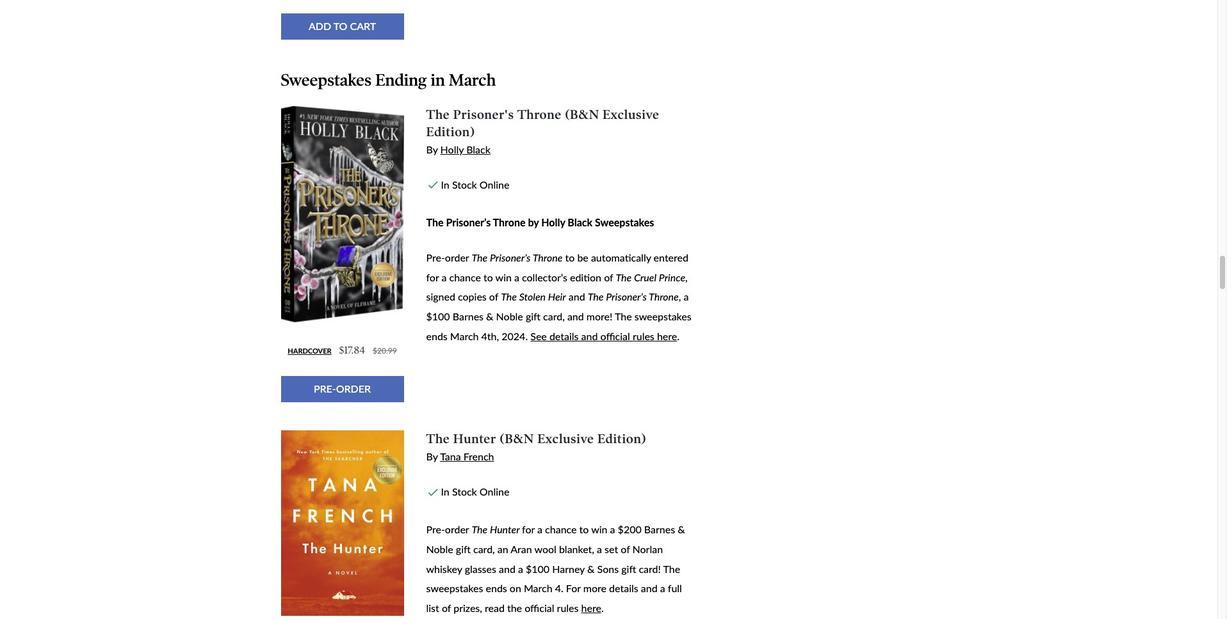 Task type: vqa. For each thing, say whether or not it's contained in the screenshot.
left 'you'
no



Task type: locate. For each thing, give the bounding box(es) containing it.
of inside , signed copies of
[[489, 291, 498, 303]]

exclusive inside the hunter (b&n exclusive edition) by tana french
[[537, 432, 594, 447]]

pre-
[[314, 383, 336, 395]]

in stock online down french
[[441, 486, 509, 498]]

0 horizontal spatial black
[[466, 144, 490, 156]]

1 horizontal spatial gift
[[526, 311, 541, 323]]

add to cart
[[309, 20, 376, 32]]

. down prince
[[677, 330, 679, 342]]

order up whiskey
[[445, 524, 469, 536]]

ends
[[426, 330, 448, 342], [486, 583, 507, 595]]

black up the be
[[568, 217, 592, 229]]

march right in
[[449, 70, 496, 90]]

$100 down signed
[[426, 311, 450, 323]]

hardcover
[[288, 347, 331, 356]]

1 horizontal spatial official
[[600, 330, 630, 342]]

1 horizontal spatial (b&n
[[565, 107, 599, 122]]

$100 down wool
[[526, 563, 550, 576]]

official right the
[[525, 603, 554, 615]]

1 vertical spatial pre-
[[426, 524, 445, 536]]

1 vertical spatial holly
[[541, 217, 565, 229]]

0 horizontal spatial barnes
[[453, 311, 484, 323]]

barnes down copies
[[453, 311, 484, 323]]

norlan
[[632, 544, 663, 556]]

prisoner's
[[453, 107, 514, 122]]

in down holly black link
[[441, 179, 449, 191]]

an
[[497, 544, 508, 556]]

barnes inside , a $100 barnes & noble gift card, and more! the sweepstakes ends march 4th, 2024.
[[453, 311, 484, 323]]

stock
[[452, 179, 477, 191], [452, 486, 477, 498]]

to left the be
[[565, 252, 575, 264]]

ends down signed
[[426, 330, 448, 342]]

see details and official rules here .
[[530, 330, 679, 342]]

1 vertical spatial by
[[426, 451, 438, 463]]

card, inside , a $100 barnes & noble gift card, and more! the sweepstakes ends march 4th, 2024.
[[543, 311, 565, 323]]

black
[[466, 144, 490, 156], [568, 217, 592, 229]]

gift
[[526, 311, 541, 323], [456, 544, 471, 556], [621, 563, 636, 576]]

black down prisoner's
[[466, 144, 490, 156]]

2 vertical spatial march
[[524, 583, 552, 595]]

0 vertical spatial gift
[[526, 311, 541, 323]]

, inside , a $100 barnes & noble gift card, and more! the sweepstakes ends march 4th, 2024.
[[679, 291, 681, 303]]

1 vertical spatial in
[[441, 486, 449, 498]]

win down pre-order the prisoner's throne on the left top of page
[[495, 271, 512, 283]]

and down more!
[[581, 330, 598, 342]]

0 horizontal spatial sweepstakes
[[281, 70, 371, 90]]

& left sons
[[587, 563, 595, 576]]

0 vertical spatial march
[[449, 70, 496, 90]]

details down sons
[[609, 583, 638, 595]]

0 vertical spatial ,
[[685, 271, 688, 283]]

in for by
[[441, 486, 449, 498]]

glasses
[[465, 563, 496, 576]]

1 vertical spatial noble
[[426, 544, 453, 556]]

1 horizontal spatial ends
[[486, 583, 507, 595]]

1 horizontal spatial $100
[[526, 563, 550, 576]]

official down more!
[[600, 330, 630, 342]]

1 horizontal spatial ,
[[685, 271, 688, 283]]

2 in stock online from the top
[[441, 486, 509, 498]]

0 horizontal spatial (b&n
[[500, 432, 534, 447]]

0 vertical spatial in
[[441, 179, 449, 191]]

0 vertical spatial sweepstakes
[[281, 70, 371, 90]]

1 in stock online from the top
[[441, 179, 509, 191]]

to
[[565, 252, 575, 264], [484, 271, 493, 283], [579, 524, 589, 536]]

for a chance to win a $200 barnes & noble gift card, an aran wool blanket, a set of norlan whiskey glasses and a $100 harney & sons gift card! the sweepstakes ends on march 4. for more details and a full list of prizes, read the official rules
[[426, 524, 685, 615]]

, for , signed copies of
[[685, 271, 688, 283]]

1 horizontal spatial sweepstakes
[[634, 311, 691, 323]]

card!
[[639, 563, 661, 576]]

rules down cruel
[[633, 330, 654, 342]]

1 horizontal spatial details
[[609, 583, 638, 595]]

0 horizontal spatial chance
[[449, 271, 481, 283]]

holly down prisoner's
[[440, 144, 464, 156]]

1 pre- from the top
[[426, 252, 445, 264]]

card, down heir
[[543, 311, 565, 323]]

1 vertical spatial order
[[445, 524, 469, 536]]

1 vertical spatial edition)
[[598, 432, 646, 447]]

sweepstakes ending in march
[[281, 70, 496, 90]]

here .
[[581, 603, 604, 615]]

1 in from the top
[[441, 179, 449, 191]]

a up the stolen
[[514, 271, 519, 283]]

0 horizontal spatial noble
[[426, 544, 453, 556]]

details
[[549, 330, 579, 342], [609, 583, 638, 595]]

official
[[600, 330, 630, 342], [525, 603, 554, 615]]

, a $100 barnes & noble gift card, and more! the sweepstakes ends march 4th, 2024.
[[426, 291, 691, 342]]

2 vertical spatial &
[[587, 563, 595, 576]]

0 vertical spatial win
[[495, 271, 512, 283]]

stolen
[[519, 291, 546, 303]]

chance inside for a chance to win a $200 barnes & noble gift card, an aran wool blanket, a set of norlan whiskey glasses and a $100 harney & sons gift card! the sweepstakes ends on march 4. for more details and a full list of prizes, read the official rules
[[545, 524, 577, 536]]

of
[[604, 271, 613, 283], [489, 291, 498, 303], [621, 544, 630, 556], [442, 603, 451, 615]]

1 horizontal spatial here
[[657, 330, 677, 342]]

the inside , a $100 barnes & noble gift card, and more! the sweepstakes ends march 4th, 2024.
[[615, 311, 632, 323]]

2 by from the top
[[426, 451, 438, 463]]

0 horizontal spatial win
[[495, 271, 512, 283]]

card,
[[543, 311, 565, 323], [473, 544, 495, 556]]

in stock online
[[441, 179, 509, 191], [441, 486, 509, 498]]

1 horizontal spatial noble
[[496, 311, 523, 323]]

1 horizontal spatial exclusive
[[603, 107, 659, 122]]

1 vertical spatial chance
[[545, 524, 577, 536]]

1 online from the top
[[480, 179, 509, 191]]

0 horizontal spatial card,
[[473, 544, 495, 556]]

by inside the hunter (b&n exclusive edition) by tana french
[[426, 451, 438, 463]]

french
[[463, 451, 494, 463]]

by
[[426, 144, 438, 156], [426, 451, 438, 463]]

rules inside for a chance to win a $200 barnes & noble gift card, an aran wool blanket, a set of norlan whiskey glasses and a $100 harney & sons gift card! the sweepstakes ends on march 4. for more details and a full list of prizes, read the official rules
[[557, 603, 579, 615]]

0 vertical spatial to
[[565, 252, 575, 264]]

0 vertical spatial in stock online
[[441, 179, 509, 191]]

to up blanket,
[[579, 524, 589, 536]]

2024.
[[502, 330, 528, 342]]

1 horizontal spatial chance
[[545, 524, 577, 536]]

the hunter (b&n exclusive edition) by tana french
[[426, 432, 646, 463]]

0 horizontal spatial official
[[525, 603, 554, 615]]

& up 4th,
[[486, 311, 493, 323]]

sweepstakes down prince
[[634, 311, 691, 323]]

signed
[[426, 291, 455, 303]]

the cruel prince
[[616, 271, 685, 283]]

a up signed
[[442, 271, 447, 283]]

0 horizontal spatial &
[[486, 311, 493, 323]]

.
[[677, 330, 679, 342], [601, 603, 604, 615]]

holly right the by
[[541, 217, 565, 229]]

order for pre-order the prisoner's throne
[[445, 252, 469, 264]]

1 vertical spatial win
[[591, 524, 607, 536]]

0 vertical spatial online
[[480, 179, 509, 191]]

the inside for a chance to win a $200 barnes & noble gift card, an aran wool blanket, a set of norlan whiskey glasses and a $100 harney & sons gift card! the sweepstakes ends on march 4. for more details and a full list of prizes, read the official rules
[[663, 563, 680, 576]]

collector's
[[522, 271, 567, 283]]

march left 4th,
[[450, 330, 479, 342]]

throne right prisoner's
[[517, 107, 562, 122]]

0 vertical spatial by
[[426, 144, 438, 156]]

of right copies
[[489, 291, 498, 303]]

1 horizontal spatial card,
[[543, 311, 565, 323]]

0 vertical spatial stock
[[452, 179, 477, 191]]

1 horizontal spatial sweepstakes
[[595, 217, 654, 229]]

online for hunter
[[480, 486, 509, 498]]

1 vertical spatial online
[[480, 486, 509, 498]]

1 vertical spatial ,
[[679, 291, 681, 303]]

by left tana
[[426, 451, 438, 463]]

card, left an
[[473, 544, 495, 556]]

$100 inside , a $100 barnes & noble gift card, and more! the sweepstakes ends march 4th, 2024.
[[426, 311, 450, 323]]

gift right sons
[[621, 563, 636, 576]]

2 horizontal spatial gift
[[621, 563, 636, 576]]

1 order from the top
[[445, 252, 469, 264]]

gift down pre-order the hunter
[[456, 544, 471, 556]]

add to cart button
[[281, 13, 404, 40]]

of right list
[[442, 603, 451, 615]]

2 pre- from the top
[[426, 524, 445, 536]]

0 horizontal spatial ends
[[426, 330, 448, 342]]

2 order from the top
[[445, 524, 469, 536]]

&
[[486, 311, 493, 323], [678, 524, 685, 536], [587, 563, 595, 576]]

prisoner's up the collector's
[[490, 252, 531, 264]]

here down prince
[[657, 330, 677, 342]]

online for prisoner's
[[480, 179, 509, 191]]

here down more
[[581, 603, 601, 615]]

0 vertical spatial pre-
[[426, 252, 445, 264]]

win up the set
[[591, 524, 607, 536]]

1 by from the top
[[426, 144, 438, 156]]

2 stock from the top
[[452, 486, 477, 498]]

sons
[[597, 563, 619, 576]]

to down pre-order the prisoner's throne on the left top of page
[[484, 271, 493, 283]]

(b&n
[[565, 107, 599, 122], [500, 432, 534, 447]]

1 horizontal spatial black
[[568, 217, 592, 229]]

and
[[569, 291, 585, 303], [567, 311, 584, 323], [581, 330, 598, 342], [499, 563, 515, 576], [641, 583, 657, 595]]

& right $200
[[678, 524, 685, 536]]

hunter
[[453, 432, 496, 447], [490, 524, 520, 536]]

0 vertical spatial for
[[426, 271, 439, 283]]

for
[[426, 271, 439, 283], [522, 524, 535, 536]]

a up wool
[[537, 524, 542, 536]]

here link
[[581, 603, 601, 615]]

the
[[426, 107, 450, 122], [426, 217, 444, 229], [472, 252, 487, 264], [616, 271, 632, 283], [501, 291, 517, 303], [588, 291, 604, 303], [615, 311, 632, 323], [426, 432, 450, 447], [472, 524, 487, 536], [663, 563, 680, 576]]

gift down the stolen
[[526, 311, 541, 323]]

, signed copies of
[[426, 271, 688, 303]]

chance up copies
[[449, 271, 481, 283]]

barnes up norlan
[[644, 524, 675, 536]]

0 vertical spatial order
[[445, 252, 469, 264]]

in down tana
[[441, 486, 449, 498]]

chance
[[449, 271, 481, 283], [545, 524, 577, 536]]

order
[[445, 252, 469, 264], [445, 524, 469, 536]]

pre-order the hunter
[[426, 524, 522, 536]]

ending
[[375, 70, 427, 90]]

the prisoner's throne by holly black sweepstakes
[[426, 217, 654, 229]]

online down holly black link
[[480, 179, 509, 191]]

order
[[336, 383, 371, 395]]

pre- up whiskey
[[426, 524, 445, 536]]

1 vertical spatial barnes
[[644, 524, 675, 536]]

2 horizontal spatial to
[[579, 524, 589, 536]]

order up copies
[[445, 252, 469, 264]]

sweepstakes up automatically
[[595, 217, 654, 229]]

and inside , a $100 barnes & noble gift card, and more! the sweepstakes ends march 4th, 2024.
[[567, 311, 584, 323]]

exclusive
[[603, 107, 659, 122], [537, 432, 594, 447]]

exclusive inside the prisoner's throne (b&n exclusive edition) by holly black
[[603, 107, 659, 122]]

for
[[566, 583, 581, 595]]

, down the entered
[[685, 271, 688, 283]]

be
[[577, 252, 588, 264]]

a down prince
[[684, 291, 689, 303]]

0 horizontal spatial exclusive
[[537, 432, 594, 447]]

for up aran
[[522, 524, 535, 536]]

harney
[[552, 563, 585, 576]]

prisoner's
[[446, 217, 491, 229], [490, 252, 531, 264], [606, 291, 647, 303]]

of inside to be automatically entered for a chance to win a collector's edition of
[[604, 271, 613, 283]]

by
[[528, 217, 539, 229]]

1 stock from the top
[[452, 179, 477, 191]]

the stolen heir and the prisoner's throne
[[501, 291, 679, 303]]

the prisoner's throne (b&n exclusive edition) by holly black
[[426, 107, 659, 156]]

online
[[480, 179, 509, 191], [480, 486, 509, 498]]

1 vertical spatial rules
[[557, 603, 579, 615]]

pre-
[[426, 252, 445, 264], [426, 524, 445, 536]]

tana french link
[[440, 451, 494, 463]]

noble up 2024.
[[496, 311, 523, 323]]

and left more!
[[567, 311, 584, 323]]

online down french
[[480, 486, 509, 498]]

0 horizontal spatial $100
[[426, 311, 450, 323]]

the inside the hunter (b&n exclusive edition) by tana french
[[426, 432, 450, 447]]

sweepstakes down add
[[281, 70, 371, 90]]

march
[[449, 70, 496, 90], [450, 330, 479, 342], [524, 583, 552, 595]]

stock down holly black link
[[452, 179, 477, 191]]

0 vertical spatial card,
[[543, 311, 565, 323]]

0 vertical spatial rules
[[633, 330, 654, 342]]

in for edition)
[[441, 179, 449, 191]]

, down prince
[[679, 291, 681, 303]]

1 vertical spatial stock
[[452, 486, 477, 498]]

0 horizontal spatial gift
[[456, 544, 471, 556]]

the inside the prisoner's throne (b&n exclusive edition) by holly black
[[426, 107, 450, 122]]

wool
[[534, 544, 556, 556]]

,
[[685, 271, 688, 283], [679, 291, 681, 303]]

a
[[442, 271, 447, 283], [514, 271, 519, 283], [684, 291, 689, 303], [537, 524, 542, 536], [610, 524, 615, 536], [597, 544, 602, 556], [518, 563, 523, 576], [660, 583, 665, 595]]

here
[[657, 330, 677, 342], [581, 603, 601, 615]]

rules
[[633, 330, 654, 342], [557, 603, 579, 615]]

0 horizontal spatial ,
[[679, 291, 681, 303]]

0 horizontal spatial rules
[[557, 603, 579, 615]]

rules down for
[[557, 603, 579, 615]]

barnes
[[453, 311, 484, 323], [644, 524, 675, 536]]

in stock online for edition)
[[441, 179, 509, 191]]

barnes inside for a chance to win a $200 barnes & noble gift card, an aran wool blanket, a set of norlan whiskey glasses and a $100 harney & sons gift card! the sweepstakes ends on march 4. for more details and a full list of prizes, read the official rules
[[644, 524, 675, 536]]

1 vertical spatial in stock online
[[441, 486, 509, 498]]

0 vertical spatial sweepstakes
[[634, 311, 691, 323]]

the hunter (b&n exclusive edition) link
[[426, 432, 646, 447]]

in
[[441, 179, 449, 191], [441, 486, 449, 498]]

1 vertical spatial here
[[581, 603, 601, 615]]

see details and official rules here link
[[530, 330, 677, 342]]

$100
[[426, 311, 450, 323], [526, 563, 550, 576]]

by inside the prisoner's throne (b&n exclusive edition) by holly black
[[426, 144, 438, 156]]

hunter up an
[[490, 524, 520, 536]]

$17.84
[[339, 345, 365, 357]]

0 vertical spatial noble
[[496, 311, 523, 323]]

of right edition
[[604, 271, 613, 283]]

sweepstakes
[[634, 311, 691, 323], [426, 583, 483, 595]]

a left full
[[660, 583, 665, 595]]

4th,
[[481, 330, 499, 342]]

prisoner's down cruel
[[606, 291, 647, 303]]

stock down tana french link
[[452, 486, 477, 498]]

1 vertical spatial details
[[609, 583, 638, 595]]

sweepstakes down whiskey
[[426, 583, 483, 595]]

0 horizontal spatial edition)
[[426, 124, 475, 139]]

march inside , a $100 barnes & noble gift card, and more! the sweepstakes ends march 4th, 2024.
[[450, 330, 479, 342]]

2 online from the top
[[480, 486, 509, 498]]

holly inside the prisoner's throne (b&n exclusive edition) by holly black
[[440, 144, 464, 156]]

0 vertical spatial (b&n
[[565, 107, 599, 122]]

1 vertical spatial prisoner's
[[490, 252, 531, 264]]

chance up wool
[[545, 524, 577, 536]]

0 vertical spatial edition)
[[426, 124, 475, 139]]

. down more
[[601, 603, 604, 615]]

in stock online down holly black link
[[441, 179, 509, 191]]

0 vertical spatial chance
[[449, 271, 481, 283]]

1 horizontal spatial edition)
[[598, 432, 646, 447]]

pre- up signed
[[426, 252, 445, 264]]

1 vertical spatial for
[[522, 524, 535, 536]]

win inside for a chance to win a $200 barnes & noble gift card, an aran wool blanket, a set of norlan whiskey glasses and a $100 harney & sons gift card! the sweepstakes ends on march 4. for more details and a full list of prizes, read the official rules
[[591, 524, 607, 536]]

ends left on
[[486, 583, 507, 595]]

0 horizontal spatial sweepstakes
[[426, 583, 483, 595]]

, inside , signed copies of
[[685, 271, 688, 283]]

1 vertical spatial official
[[525, 603, 554, 615]]

march left the 4.
[[524, 583, 552, 595]]

on
[[510, 583, 521, 595]]

0 vertical spatial barnes
[[453, 311, 484, 323]]

throne up the collector's
[[533, 252, 563, 264]]

1 horizontal spatial barnes
[[644, 524, 675, 536]]

noble up whiskey
[[426, 544, 453, 556]]

1 vertical spatial sweepstakes
[[426, 583, 483, 595]]

1 vertical spatial exclusive
[[537, 432, 594, 447]]

prisoner's up pre-order the prisoner's throne on the left top of page
[[446, 217, 491, 229]]

hunter up french
[[453, 432, 496, 447]]

for up signed
[[426, 271, 439, 283]]

(b&n inside the prisoner's throne (b&n exclusive edition) by holly black
[[565, 107, 599, 122]]

2 in from the top
[[441, 486, 449, 498]]

details right see
[[549, 330, 579, 342]]

by left holly black link
[[426, 144, 438, 156]]

1 horizontal spatial .
[[677, 330, 679, 342]]

card, inside for a chance to win a $200 barnes & noble gift card, an aran wool blanket, a set of norlan whiskey glasses and a $100 harney & sons gift card! the sweepstakes ends on march 4. for more details and a full list of prizes, read the official rules
[[473, 544, 495, 556]]

set
[[605, 544, 618, 556]]

cart
[[350, 20, 376, 32]]

whiskey
[[426, 563, 462, 576]]

0 vertical spatial details
[[549, 330, 579, 342]]

1 vertical spatial ends
[[486, 583, 507, 595]]

1 vertical spatial &
[[678, 524, 685, 536]]



Task type: describe. For each thing, give the bounding box(es) containing it.
the prisoner's throne (b&n exclusive edition) link
[[426, 107, 659, 139]]

0 vertical spatial .
[[677, 330, 679, 342]]

to inside for a chance to win a $200 barnes & noble gift card, an aran wool blanket, a set of norlan whiskey glasses and a $100 harney & sons gift card! the sweepstakes ends on march 4. for more details and a full list of prizes, read the official rules
[[579, 524, 589, 536]]

stock for edition)
[[452, 179, 477, 191]]

copies
[[458, 291, 487, 303]]

pre- for pre-order the prisoner's throne
[[426, 252, 445, 264]]

$200
[[618, 524, 642, 536]]

holly black link
[[440, 144, 490, 156]]

0 vertical spatial prisoner's
[[446, 217, 491, 229]]

read
[[485, 603, 505, 615]]

a down aran
[[518, 563, 523, 576]]

throne down prince
[[649, 291, 679, 303]]

1 vertical spatial gift
[[456, 544, 471, 556]]

0 horizontal spatial to
[[484, 271, 493, 283]]

1 vertical spatial sweepstakes
[[595, 217, 654, 229]]

1 vertical spatial black
[[568, 217, 592, 229]]

a left $200
[[610, 524, 615, 536]]

ends inside , a $100 barnes & noble gift card, and more! the sweepstakes ends march 4th, 2024.
[[426, 330, 448, 342]]

automatically
[[591, 252, 651, 264]]

official inside for a chance to win a $200 barnes & noble gift card, an aran wool blanket, a set of norlan whiskey glasses and a $100 harney & sons gift card! the sweepstakes ends on march 4. for more details and a full list of prizes, read the official rules
[[525, 603, 554, 615]]

see
[[530, 330, 547, 342]]

more
[[583, 583, 606, 595]]

the prisoner's throne (b&n exclusive edition) image
[[281, 106, 404, 323]]

, for , a $100 barnes & noble gift card, and more! the sweepstakes ends march 4th, 2024.
[[679, 291, 681, 303]]

in
[[431, 70, 445, 90]]

the hunter (b&n exclusive edition) image
[[281, 431, 404, 617]]

throne inside the prisoner's throne (b&n exclusive edition) by holly black
[[517, 107, 562, 122]]

pre-order
[[314, 383, 371, 395]]

0 horizontal spatial here
[[581, 603, 601, 615]]

noble inside for a chance to win a $200 barnes & noble gift card, an aran wool blanket, a set of norlan whiskey glasses and a $100 harney & sons gift card! the sweepstakes ends on march 4. for more details and a full list of prizes, read the official rules
[[426, 544, 453, 556]]

& inside , a $100 barnes & noble gift card, and more! the sweepstakes ends march 4th, 2024.
[[486, 311, 493, 323]]

prince
[[659, 271, 685, 283]]

and right heir
[[569, 291, 585, 303]]

of right the set
[[621, 544, 630, 556]]

sweepstakes inside , a $100 barnes & noble gift card, and more! the sweepstakes ends march 4th, 2024.
[[634, 311, 691, 323]]

2 vertical spatial gift
[[621, 563, 636, 576]]

prizes,
[[454, 603, 482, 615]]

a left the set
[[597, 544, 602, 556]]

more!
[[587, 311, 612, 323]]

0 horizontal spatial .
[[601, 603, 604, 615]]

pre-order button
[[281, 377, 404, 403]]

$20.99
[[373, 347, 397, 356]]

heir
[[548, 291, 566, 303]]

for inside for a chance to win a $200 barnes & noble gift card, an aran wool blanket, a set of norlan whiskey glasses and a $100 harney & sons gift card! the sweepstakes ends on march 4. for more details and a full list of prizes, read the official rules
[[522, 524, 535, 536]]

and down an
[[499, 563, 515, 576]]

noble inside , a $100 barnes & noble gift card, and more! the sweepstakes ends march 4th, 2024.
[[496, 311, 523, 323]]

ends inside for a chance to win a $200 barnes & noble gift card, an aran wool blanket, a set of norlan whiskey glasses and a $100 harney & sons gift card! the sweepstakes ends on march 4. for more details and a full list of prizes, read the official rules
[[486, 583, 507, 595]]

blanket,
[[559, 544, 594, 556]]

win inside to be automatically entered for a chance to win a collector's edition of
[[495, 271, 512, 283]]

sweepstakes inside for a chance to win a $200 barnes & noble gift card, an aran wool blanket, a set of norlan whiskey glasses and a $100 harney & sons gift card! the sweepstakes ends on march 4. for more details and a full list of prizes, read the official rules
[[426, 583, 483, 595]]

edition
[[570, 271, 601, 283]]

cruel
[[634, 271, 656, 283]]

stock for by
[[452, 486, 477, 498]]

2 vertical spatial prisoner's
[[606, 291, 647, 303]]

(b&n inside the hunter (b&n exclusive edition) by tana french
[[500, 432, 534, 447]]

entered
[[654, 252, 688, 264]]

4.
[[555, 583, 563, 595]]

pre- for pre-order the hunter
[[426, 524, 445, 536]]

throne left the by
[[493, 217, 526, 229]]

edition) inside the prisoner's throne (b&n exclusive edition) by holly black
[[426, 124, 475, 139]]

aran
[[511, 544, 532, 556]]

and down 'card!'
[[641, 583, 657, 595]]

tana
[[440, 451, 461, 463]]

order for pre-order the hunter
[[445, 524, 469, 536]]

for inside to be automatically entered for a chance to win a collector's edition of
[[426, 271, 439, 283]]

0 vertical spatial official
[[600, 330, 630, 342]]

the
[[507, 603, 522, 615]]

to be automatically entered for a chance to win a collector's edition of
[[426, 252, 688, 283]]

chance inside to be automatically entered for a chance to win a collector's edition of
[[449, 271, 481, 283]]

add
[[309, 20, 331, 32]]

a inside , a $100 barnes & noble gift card, and more! the sweepstakes ends march 4th, 2024.
[[684, 291, 689, 303]]

$100 inside for a chance to win a $200 barnes & noble gift card, an aran wool blanket, a set of norlan whiskey glasses and a $100 harney & sons gift card! the sweepstakes ends on march 4. for more details and a full list of prizes, read the official rules
[[526, 563, 550, 576]]

full
[[668, 583, 682, 595]]

gift inside , a $100 barnes & noble gift card, and more! the sweepstakes ends march 4th, 2024.
[[526, 311, 541, 323]]

to
[[333, 20, 347, 32]]

pre-order the prisoner's throne
[[426, 252, 563, 264]]

edition) inside the hunter (b&n exclusive edition) by tana french
[[598, 432, 646, 447]]

1 horizontal spatial rules
[[633, 330, 654, 342]]

0 horizontal spatial details
[[549, 330, 579, 342]]

in stock online for by
[[441, 486, 509, 498]]

details inside for a chance to win a $200 barnes & noble gift card, an aran wool blanket, a set of norlan whiskey glasses and a $100 harney & sons gift card! the sweepstakes ends on march 4. for more details and a full list of prizes, read the official rules
[[609, 583, 638, 595]]

list
[[426, 603, 439, 615]]

1 horizontal spatial to
[[565, 252, 575, 264]]

black inside the prisoner's throne (b&n exclusive edition) by holly black
[[466, 144, 490, 156]]

hunter inside the hunter (b&n exclusive edition) by tana french
[[453, 432, 496, 447]]

march inside for a chance to win a $200 barnes & noble gift card, an aran wool blanket, a set of norlan whiskey glasses and a $100 harney & sons gift card! the sweepstakes ends on march 4. for more details and a full list of prizes, read the official rules
[[524, 583, 552, 595]]

1 vertical spatial hunter
[[490, 524, 520, 536]]



